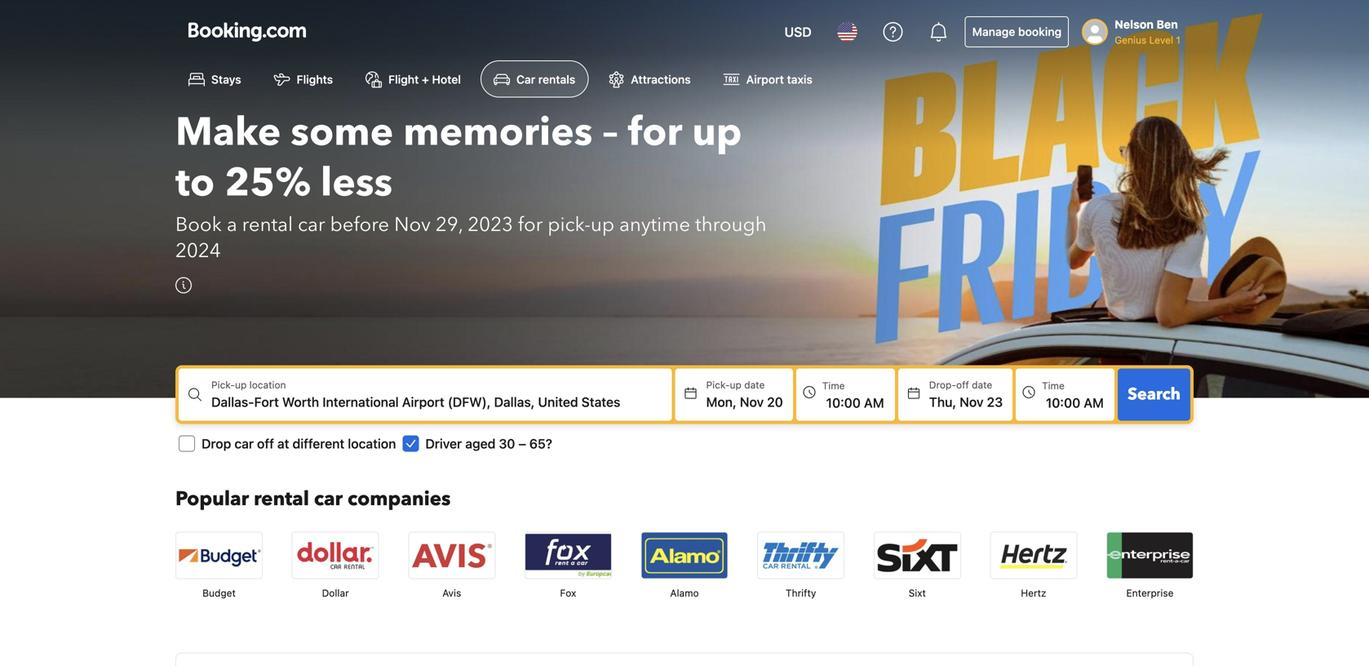 Task type: vqa. For each thing, say whether or not it's contained in the screenshot.
Off to the top
yes



Task type: describe. For each thing, give the bounding box(es) containing it.
flights
[[297, 72, 333, 86]]

flights link
[[261, 60, 346, 97]]

attractions
[[631, 72, 691, 86]]

1 vertical spatial off
[[257, 436, 274, 451]]

level
[[1150, 34, 1174, 46]]

date for 23
[[972, 379, 993, 390]]

drop-off date thu, nov 23
[[930, 379, 1003, 410]]

nelson ben genius level 1
[[1115, 18, 1181, 46]]

drop car off at different location
[[202, 436, 396, 451]]

booking.com online hotel reservations image
[[189, 22, 306, 42]]

2023
[[468, 211, 513, 238]]

65?
[[530, 436, 553, 451]]

airport
[[747, 72, 784, 86]]

alamo
[[670, 587, 699, 599]]

budget
[[203, 587, 236, 599]]

0 vertical spatial for
[[628, 106, 683, 159]]

dollar
[[322, 587, 349, 599]]

2 vertical spatial car
[[314, 486, 343, 512]]

– for for
[[603, 106, 618, 159]]

nov inside "make some memories – for up to 25% less book a rental car before nov 29, 2023 for pick-up anytime through 2024"
[[394, 211, 431, 238]]

23
[[987, 394, 1003, 410]]

dollar logo image
[[293, 532, 378, 578]]

driver
[[426, 436, 462, 451]]

0 horizontal spatial for
[[518, 211, 543, 238]]

enterprise logo image
[[1108, 532, 1193, 578]]

pick- for pick-up location
[[211, 379, 235, 390]]

25%
[[225, 156, 311, 210]]

genius
[[1115, 34, 1147, 46]]

pick-
[[548, 211, 591, 238]]

hertz logo image
[[991, 532, 1077, 578]]

attractions link
[[595, 60, 704, 97]]

search button
[[1118, 368, 1191, 421]]

make some memories – for up to 25% less book a rental car before nov 29, 2023 for pick-up anytime through 2024
[[175, 106, 767, 264]]

search
[[1128, 383, 1181, 406]]

1
[[1177, 34, 1181, 46]]

some
[[291, 106, 394, 159]]

– for 65?
[[519, 436, 526, 451]]

manage booking
[[973, 25, 1062, 38]]

airport taxis
[[747, 72, 813, 86]]

car inside "make some memories – for up to 25% less book a rental car before nov 29, 2023 for pick-up anytime through 2024"
[[298, 211, 325, 238]]

enterprise
[[1127, 587, 1174, 599]]

fox logo image
[[526, 532, 611, 578]]

rental inside "make some memories – for up to 25% less book a rental car before nov 29, 2023 for pick-up anytime through 2024"
[[242, 211, 293, 238]]

alamo logo image
[[642, 532, 728, 578]]

driver aged 30 – 65?
[[426, 436, 553, 451]]

make
[[175, 106, 281, 159]]

car rentals
[[517, 72, 576, 86]]

sixt logo image
[[875, 532, 961, 578]]

fox
[[560, 587, 577, 599]]

drop-
[[930, 379, 957, 390]]

hertz
[[1021, 587, 1047, 599]]

pick-up location
[[211, 379, 286, 390]]

stays link
[[175, 60, 254, 97]]

29,
[[436, 211, 463, 238]]

budget logo image
[[176, 532, 262, 578]]

companies
[[348, 486, 451, 512]]

date for 20
[[745, 379, 765, 390]]

+
[[422, 72, 429, 86]]

thu,
[[930, 394, 957, 410]]

1 vertical spatial rental
[[254, 486, 309, 512]]



Task type: locate. For each thing, give the bounding box(es) containing it.
flight
[[389, 72, 419, 86]]

car down different
[[314, 486, 343, 512]]

for down attractions
[[628, 106, 683, 159]]

off inside drop-off date thu, nov 23
[[957, 379, 970, 390]]

sixt
[[909, 587, 926, 599]]

1 horizontal spatial date
[[972, 379, 993, 390]]

airport taxis link
[[711, 60, 826, 97]]

0 vertical spatial location
[[249, 379, 286, 390]]

off up thu,
[[957, 379, 970, 390]]

rental
[[242, 211, 293, 238], [254, 486, 309, 512]]

hotel
[[432, 72, 461, 86]]

off left the at
[[257, 436, 274, 451]]

thrifty
[[786, 587, 817, 599]]

date
[[745, 379, 765, 390], [972, 379, 993, 390]]

usd
[[785, 24, 812, 40]]

through
[[695, 211, 767, 238]]

car left before
[[298, 211, 325, 238]]

2 pick- from the left
[[707, 379, 730, 390]]

flight + hotel link
[[353, 60, 474, 97]]

pick- up mon,
[[707, 379, 730, 390]]

2024
[[175, 237, 221, 264]]

booking
[[1019, 25, 1062, 38]]

see terms and conditions for more information image
[[175, 277, 192, 293], [175, 277, 192, 293]]

different
[[293, 436, 345, 451]]

1 horizontal spatial location
[[348, 436, 396, 451]]

manage booking link
[[965, 16, 1069, 47]]

1 pick- from the left
[[211, 379, 235, 390]]

30
[[499, 436, 515, 451]]

usd button
[[775, 12, 822, 51]]

– down attractions link
[[603, 106, 618, 159]]

rental right a at the left top of the page
[[242, 211, 293, 238]]

0 horizontal spatial nov
[[394, 211, 431, 238]]

before
[[330, 211, 389, 238]]

anytime
[[620, 211, 691, 238]]

0 vertical spatial rental
[[242, 211, 293, 238]]

nov for mon,
[[740, 394, 764, 410]]

book
[[175, 211, 222, 238]]

– right 30
[[519, 436, 526, 451]]

1 horizontal spatial for
[[628, 106, 683, 159]]

less
[[321, 156, 393, 210]]

aged
[[465, 436, 496, 451]]

pick-up date mon, nov 20
[[707, 379, 783, 410]]

nov
[[394, 211, 431, 238], [740, 394, 764, 410], [960, 394, 984, 410]]

nov left 29,
[[394, 211, 431, 238]]

1 horizontal spatial nov
[[740, 394, 764, 410]]

location up the at
[[249, 379, 286, 390]]

flight + hotel
[[389, 72, 461, 86]]

off
[[957, 379, 970, 390], [257, 436, 274, 451]]

thrifty logo image
[[758, 532, 844, 578]]

location
[[249, 379, 286, 390], [348, 436, 396, 451]]

0 horizontal spatial –
[[519, 436, 526, 451]]

popular rental car companies
[[175, 486, 451, 512]]

car
[[517, 72, 536, 86]]

rentals
[[539, 72, 576, 86]]

for left pick-
[[518, 211, 543, 238]]

car right drop
[[235, 436, 254, 451]]

location right different
[[348, 436, 396, 451]]

to
[[175, 156, 215, 210]]

nov left 23
[[960, 394, 984, 410]]

0 horizontal spatial date
[[745, 379, 765, 390]]

for
[[628, 106, 683, 159], [518, 211, 543, 238]]

pick-
[[211, 379, 235, 390], [707, 379, 730, 390]]

1 horizontal spatial pick-
[[707, 379, 730, 390]]

0 horizontal spatial location
[[249, 379, 286, 390]]

0 horizontal spatial pick-
[[211, 379, 235, 390]]

rental down the at
[[254, 486, 309, 512]]

up inside pick-up date mon, nov 20
[[730, 379, 742, 390]]

memories
[[403, 106, 593, 159]]

stays
[[211, 72, 241, 86]]

0 vertical spatial car
[[298, 211, 325, 238]]

avis logo image
[[409, 532, 495, 578]]

nov for thu,
[[960, 394, 984, 410]]

at
[[277, 436, 289, 451]]

up
[[693, 106, 742, 159], [591, 211, 615, 238], [235, 379, 247, 390], [730, 379, 742, 390]]

0 vertical spatial off
[[957, 379, 970, 390]]

1 vertical spatial car
[[235, 436, 254, 451]]

drop
[[202, 436, 231, 451]]

Pick-up location field
[[211, 392, 672, 412]]

1 vertical spatial location
[[348, 436, 396, 451]]

nov inside pick-up date mon, nov 20
[[740, 394, 764, 410]]

a
[[227, 211, 237, 238]]

0 horizontal spatial off
[[257, 436, 274, 451]]

1 vertical spatial –
[[519, 436, 526, 451]]

taxis
[[787, 72, 813, 86]]

0 vertical spatial –
[[603, 106, 618, 159]]

pick- inside pick-up date mon, nov 20
[[707, 379, 730, 390]]

–
[[603, 106, 618, 159], [519, 436, 526, 451]]

date inside drop-off date thu, nov 23
[[972, 379, 993, 390]]

1 horizontal spatial off
[[957, 379, 970, 390]]

pick- for pick-up date mon, nov 20
[[707, 379, 730, 390]]

20
[[767, 394, 783, 410]]

1 vertical spatial for
[[518, 211, 543, 238]]

nov left 20
[[740, 394, 764, 410]]

nelson
[[1115, 18, 1154, 31]]

ben
[[1157, 18, 1179, 31]]

mon,
[[707, 394, 737, 410]]

2 date from the left
[[972, 379, 993, 390]]

– inside "make some memories – for up to 25% less book a rental car before nov 29, 2023 for pick-up anytime through 2024"
[[603, 106, 618, 159]]

nov inside drop-off date thu, nov 23
[[960, 394, 984, 410]]

1 date from the left
[[745, 379, 765, 390]]

2 horizontal spatial nov
[[960, 394, 984, 410]]

popular
[[175, 486, 249, 512]]

manage
[[973, 25, 1016, 38]]

date inside pick-up date mon, nov 20
[[745, 379, 765, 390]]

pick- up drop
[[211, 379, 235, 390]]

avis
[[443, 587, 461, 599]]

car
[[298, 211, 325, 238], [235, 436, 254, 451], [314, 486, 343, 512]]

car rentals link
[[481, 60, 589, 97]]

1 horizontal spatial –
[[603, 106, 618, 159]]



